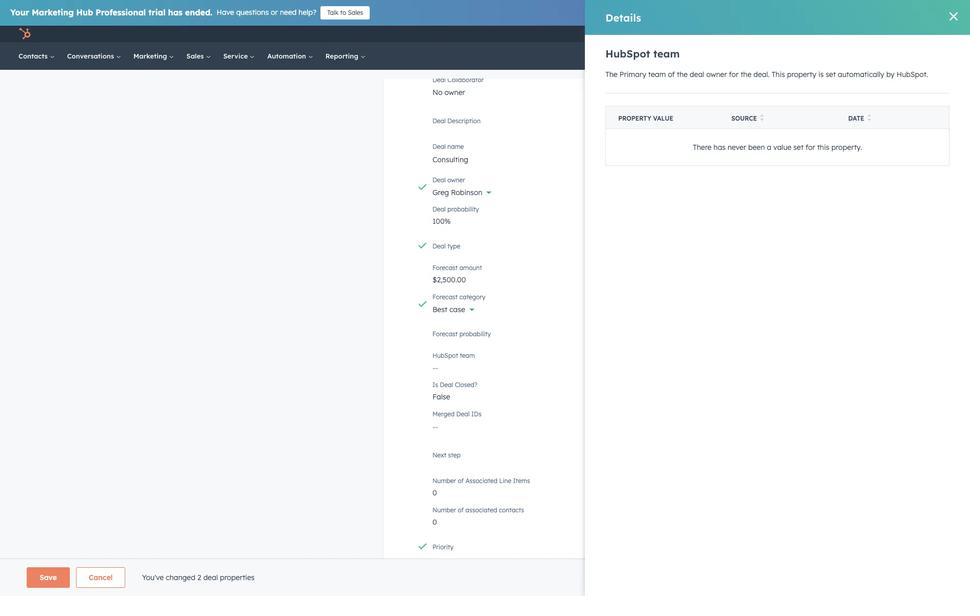 Task type: describe. For each thing, give the bounding box(es) containing it.
deal left ids
[[457, 411, 470, 418]]

been
[[749, 143, 765, 152]]

no owner button
[[433, 82, 785, 103]]

robinson
[[451, 188, 483, 197]]

cancel button
[[76, 568, 126, 588]]

greg robinson button
[[433, 183, 785, 200]]

service
[[223, 52, 250, 60]]

an
[[455, 548, 464, 557]]

help button
[[852, 26, 870, 42]]

forecast category
[[433, 294, 486, 301]]

0 vertical spatial owner
[[707, 70, 727, 79]]

1 the from the left
[[677, 70, 688, 79]]

merged
[[433, 411, 455, 418]]

hub
[[76, 7, 93, 17]]

press to sort. image
[[761, 114, 764, 121]]

settings image
[[874, 30, 883, 39]]

Record ID text field
[[433, 572, 785, 588]]

Is Deal Closed? text field
[[433, 388, 785, 404]]

1 - from the left
[[433, 364, 436, 373]]

type
[[448, 243, 461, 250]]

greg
[[433, 188, 449, 197]]

a
[[767, 143, 772, 152]]

date button
[[836, 106, 950, 129]]

the
[[606, 70, 618, 79]]

contacts link
[[12, 42, 61, 70]]

select an option button
[[433, 542, 785, 559]]

number of associated line items
[[433, 478, 530, 485]]

ids
[[472, 411, 482, 418]]

value
[[774, 143, 792, 152]]

forecast amount
[[433, 264, 482, 272]]

Deal probability text field
[[433, 212, 785, 228]]

source
[[732, 115, 758, 122]]

amount
[[460, 264, 482, 272]]

probability for deal probability
[[448, 206, 479, 213]]

to
[[340, 9, 346, 16]]

there
[[693, 143, 712, 152]]

deal owner
[[433, 176, 465, 184]]

is
[[433, 381, 438, 389]]

notifications button
[[887, 26, 904, 42]]

hubspot.
[[897, 70, 929, 79]]

by
[[887, 70, 895, 79]]

1 vertical spatial sales
[[187, 52, 206, 60]]

forecast for forecast amount
[[433, 264, 458, 272]]

help?
[[299, 8, 317, 17]]

marketing link
[[127, 42, 180, 70]]

0 vertical spatial has
[[168, 7, 183, 17]]

0 vertical spatial of
[[668, 70, 675, 79]]

upgrade
[[779, 31, 807, 39]]

items
[[513, 478, 530, 485]]

ended.
[[185, 7, 213, 17]]

press to sort. image
[[868, 114, 872, 121]]

no
[[433, 88, 443, 97]]

press to sort. element for source
[[761, 114, 764, 123]]

next
[[433, 452, 447, 460]]

1 vertical spatial has
[[714, 143, 726, 152]]

case
[[450, 305, 465, 315]]

of for number of associated line items
[[458, 478, 464, 485]]

forecast for forecast probability
[[433, 331, 458, 338]]

line
[[500, 478, 512, 485]]

best
[[433, 305, 448, 315]]

notifications image
[[891, 30, 900, 40]]

contacts
[[499, 507, 524, 515]]

music
[[924, 30, 942, 38]]

for for the
[[729, 70, 739, 79]]

is
[[819, 70, 824, 79]]

hubspot team --
[[433, 352, 475, 373]]

-- button
[[433, 358, 785, 375]]

option
[[466, 548, 488, 557]]

press to sort. element for date
[[868, 114, 872, 123]]

1 horizontal spatial deal
[[690, 70, 705, 79]]

property
[[788, 70, 817, 79]]

marketplaces image
[[835, 30, 844, 40]]

professional
[[96, 7, 146, 17]]

Deal Description text field
[[433, 116, 785, 136]]

forecast for forecast category
[[433, 294, 458, 301]]

1 vertical spatial team
[[649, 70, 666, 79]]

team for hubspot team
[[654, 47, 680, 60]]

menu containing music
[[767, 26, 958, 42]]

forecast probability
[[433, 331, 491, 338]]

calling icon button
[[809, 27, 827, 41]]

greg robinson image
[[913, 29, 922, 39]]

2
[[197, 573, 201, 583]]

source button
[[720, 106, 836, 129]]

team for hubspot team --
[[460, 352, 475, 360]]

deal for deal collaborator no owner
[[433, 76, 446, 84]]

associated
[[466, 507, 497, 515]]

name
[[448, 143, 464, 151]]

record
[[433, 565, 453, 573]]

this
[[772, 70, 786, 79]]

greg robinson
[[433, 188, 483, 197]]

trial
[[149, 7, 166, 17]]

Deal name text field
[[433, 149, 785, 170]]

deal for deal name
[[433, 143, 446, 151]]

help image
[[856, 30, 866, 40]]

number for number of associated contacts
[[433, 507, 456, 515]]

this
[[818, 143, 830, 152]]

deal name
[[433, 143, 464, 151]]



Task type: vqa. For each thing, say whether or not it's contained in the screenshot.
bottommost "of"
yes



Task type: locate. For each thing, give the bounding box(es) containing it.
questions
[[236, 8, 269, 17]]

deal description
[[433, 117, 481, 125]]

1 horizontal spatial sales
[[348, 9, 363, 16]]

2 press to sort. element from the left
[[868, 114, 872, 123]]

of down hubspot team
[[668, 70, 675, 79]]

the left 'deal.'
[[741, 70, 752, 79]]

primary
[[620, 70, 647, 79]]

0 horizontal spatial has
[[168, 7, 183, 17]]

number of associated contacts
[[433, 507, 524, 515]]

or
[[271, 8, 278, 17]]

for left this
[[806, 143, 816, 152]]

priority
[[433, 544, 454, 552]]

select an option
[[433, 548, 488, 557]]

best case button
[[433, 300, 785, 317]]

press to sort. element
[[761, 114, 764, 123], [868, 114, 872, 123]]

deal for deal owner
[[433, 176, 446, 184]]

deal.
[[754, 70, 770, 79]]

talk to sales
[[327, 9, 363, 16]]

talk to sales button
[[321, 6, 370, 20]]

automation link
[[261, 42, 319, 70]]

number for number of associated line items
[[433, 478, 456, 485]]

there has never been a value set for this property.
[[693, 143, 863, 152]]

hubspot down forecast probability
[[433, 352, 458, 360]]

1 vertical spatial number
[[433, 507, 456, 515]]

for left 'deal.'
[[729, 70, 739, 79]]

the
[[677, 70, 688, 79], [741, 70, 752, 79]]

deal up the no
[[433, 76, 446, 84]]

of left associated
[[458, 478, 464, 485]]

your
[[10, 7, 29, 17]]

the down hubspot team
[[677, 70, 688, 79]]

press to sort. element inside source button
[[761, 114, 764, 123]]

save
[[40, 573, 57, 583]]

set right "value" on the top of page
[[794, 143, 804, 152]]

0 horizontal spatial for
[[729, 70, 739, 79]]

sales inside button
[[348, 9, 363, 16]]

sales right to
[[348, 9, 363, 16]]

you've
[[142, 573, 164, 583]]

forecast up best case
[[433, 294, 458, 301]]

number down the next step at bottom left
[[433, 478, 456, 485]]

automation
[[267, 52, 308, 60]]

-
[[433, 364, 436, 373], [436, 364, 438, 373]]

2 vertical spatial team
[[460, 352, 475, 360]]

team inside hubspot team --
[[460, 352, 475, 360]]

hubspot
[[606, 47, 651, 60], [433, 352, 458, 360]]

reporting
[[326, 52, 360, 60]]

0 vertical spatial set
[[826, 70, 836, 79]]

contacts
[[18, 52, 50, 60]]

2 vertical spatial forecast
[[433, 331, 458, 338]]

probability down robinson
[[448, 206, 479, 213]]

0 horizontal spatial sales
[[187, 52, 206, 60]]

step
[[448, 452, 461, 460]]

probability
[[448, 206, 479, 213], [460, 331, 491, 338]]

hubspot for hubspot team
[[606, 47, 651, 60]]

1 press to sort. element from the left
[[761, 114, 764, 123]]

music button
[[906, 26, 957, 42]]

sales link
[[180, 42, 217, 70]]

0 vertical spatial deal
[[690, 70, 705, 79]]

hubspot team
[[606, 47, 680, 60]]

collaborator
[[448, 76, 484, 84]]

0 vertical spatial team
[[654, 47, 680, 60]]

number up the priority
[[433, 507, 456, 515]]

select
[[433, 548, 453, 557]]

deal left description
[[433, 117, 446, 125]]

deal left name
[[433, 143, 446, 151]]

talk
[[327, 9, 339, 16]]

deal probability
[[433, 206, 479, 213]]

2 number from the top
[[433, 507, 456, 515]]

of for number of associated contacts
[[458, 507, 464, 515]]

deal left type
[[433, 243, 446, 250]]

have
[[217, 8, 234, 17]]

owner inside deal collaborator no owner
[[445, 88, 465, 97]]

your marketing hub professional trial has ended. have questions or need help?
[[10, 7, 317, 17]]

settings link
[[872, 29, 885, 39]]

0 horizontal spatial marketing
[[32, 7, 74, 17]]

1 vertical spatial set
[[794, 143, 804, 152]]

1 horizontal spatial for
[[806, 143, 816, 152]]

of
[[668, 70, 675, 79], [458, 478, 464, 485], [458, 507, 464, 515]]

forecast down deal type
[[433, 264, 458, 272]]

Number of associated contacts text field
[[433, 513, 785, 529]]

2 the from the left
[[741, 70, 752, 79]]

Merged Deal IDs text field
[[433, 417, 785, 437]]

owner left 'deal.'
[[707, 70, 727, 79]]

Next step text field
[[433, 450, 785, 471]]

value
[[653, 115, 674, 122]]

0 horizontal spatial deal
[[203, 573, 218, 583]]

deal up greg
[[433, 176, 446, 184]]

for
[[729, 70, 739, 79], [806, 143, 816, 152]]

need
[[280, 8, 297, 17]]

is deal closed?
[[433, 381, 478, 389]]

calling icon image
[[813, 30, 823, 39]]

Forecast amount text field
[[433, 270, 785, 287]]

next step
[[433, 452, 461, 460]]

date
[[849, 115, 865, 122]]

save button
[[27, 568, 70, 588]]

probability down "case"
[[460, 331, 491, 338]]

conversations link
[[61, 42, 127, 70]]

0 vertical spatial hubspot
[[606, 47, 651, 60]]

for for this
[[806, 143, 816, 152]]

close image
[[950, 12, 958, 21]]

has left never
[[714, 143, 726, 152]]

0 horizontal spatial set
[[794, 143, 804, 152]]

marketing left the hub
[[32, 7, 74, 17]]

1 vertical spatial marketing
[[134, 52, 169, 60]]

best case
[[433, 305, 465, 315]]

hubspot inside hubspot team --
[[433, 352, 458, 360]]

0 vertical spatial marketing
[[32, 7, 74, 17]]

press to sort. element inside date button
[[868, 114, 872, 123]]

1 horizontal spatial set
[[826, 70, 836, 79]]

2 forecast from the top
[[433, 294, 458, 301]]

0 vertical spatial probability
[[448, 206, 479, 213]]

3 forecast from the top
[[433, 331, 458, 338]]

1 vertical spatial of
[[458, 478, 464, 485]]

Forecast probability text field
[[433, 329, 785, 345]]

hubspot image
[[18, 28, 31, 40]]

1 forecast from the top
[[433, 264, 458, 272]]

Number of Associated Line Items text field
[[433, 484, 785, 500]]

marketplaces button
[[829, 26, 850, 42]]

0 vertical spatial number
[[433, 478, 456, 485]]

1 vertical spatial deal
[[203, 573, 218, 583]]

0 vertical spatial forecast
[[433, 264, 458, 272]]

hubspot for hubspot team --
[[433, 352, 458, 360]]

press to sort. element right source
[[761, 114, 764, 123]]

deal inside deal collaborator no owner
[[433, 76, 446, 84]]

property value
[[619, 115, 674, 122]]

category
[[460, 294, 486, 301]]

close image
[[946, 9, 954, 17]]

deal for deal description
[[433, 117, 446, 125]]

1 horizontal spatial press to sort. element
[[868, 114, 872, 123]]

deal for deal probability
[[433, 206, 446, 213]]

upgrade image
[[768, 30, 777, 39]]

details
[[606, 11, 642, 24]]

owner down collaborator
[[445, 88, 465, 97]]

has right trial
[[168, 7, 183, 17]]

has
[[168, 7, 183, 17], [714, 143, 726, 152]]

owner
[[707, 70, 727, 79], [445, 88, 465, 97], [448, 176, 465, 184]]

1 horizontal spatial hubspot
[[606, 47, 651, 60]]

property.
[[832, 143, 863, 152]]

forecast down best case
[[433, 331, 458, 338]]

sales left service
[[187, 52, 206, 60]]

deal for deal type
[[433, 243, 446, 250]]

1 vertical spatial forecast
[[433, 294, 458, 301]]

2 vertical spatial owner
[[448, 176, 465, 184]]

hubspot up primary
[[606, 47, 651, 60]]

0 horizontal spatial the
[[677, 70, 688, 79]]

1 vertical spatial hubspot
[[433, 352, 458, 360]]

deal right is
[[440, 381, 453, 389]]

service link
[[217, 42, 261, 70]]

1 horizontal spatial has
[[714, 143, 726, 152]]

press to sort. element right date
[[868, 114, 872, 123]]

1 horizontal spatial the
[[741, 70, 752, 79]]

0 horizontal spatial press to sort. element
[[761, 114, 764, 123]]

1 vertical spatial owner
[[445, 88, 465, 97]]

description
[[448, 117, 481, 125]]

you've changed 2 deal properties
[[142, 573, 255, 583]]

deal down greg
[[433, 206, 446, 213]]

team
[[654, 47, 680, 60], [649, 70, 666, 79], [460, 352, 475, 360]]

property
[[619, 115, 652, 122]]

0 horizontal spatial hubspot
[[433, 352, 458, 360]]

marketing down trial
[[134, 52, 169, 60]]

0 vertical spatial sales
[[348, 9, 363, 16]]

automatically
[[838, 70, 885, 79]]

of left associated on the bottom
[[458, 507, 464, 515]]

1 horizontal spatial marketing
[[134, 52, 169, 60]]

deal
[[433, 76, 446, 84], [433, 117, 446, 125], [433, 143, 446, 151], [433, 176, 446, 184], [433, 206, 446, 213], [433, 243, 446, 250], [440, 381, 453, 389], [457, 411, 470, 418]]

1 number from the top
[[433, 478, 456, 485]]

menu
[[767, 26, 958, 42]]

0 vertical spatial for
[[729, 70, 739, 79]]

1 vertical spatial probability
[[460, 331, 491, 338]]

2 vertical spatial of
[[458, 507, 464, 515]]

2 - from the left
[[436, 364, 438, 373]]

deal collaborator no owner
[[433, 76, 484, 97]]

the primary team of the deal owner for the deal. this property is set automatically by hubspot.
[[606, 70, 929, 79]]

id
[[455, 565, 462, 573]]

forecast
[[433, 264, 458, 272], [433, 294, 458, 301], [433, 331, 458, 338]]

1 vertical spatial for
[[806, 143, 816, 152]]

set right is
[[826, 70, 836, 79]]

cancel
[[89, 573, 113, 583]]

hubspot link
[[12, 28, 39, 40]]

marketing
[[32, 7, 74, 17], [134, 52, 169, 60]]

record id
[[433, 565, 462, 573]]

owner up the greg robinson
[[448, 176, 465, 184]]

probability for forecast probability
[[460, 331, 491, 338]]



